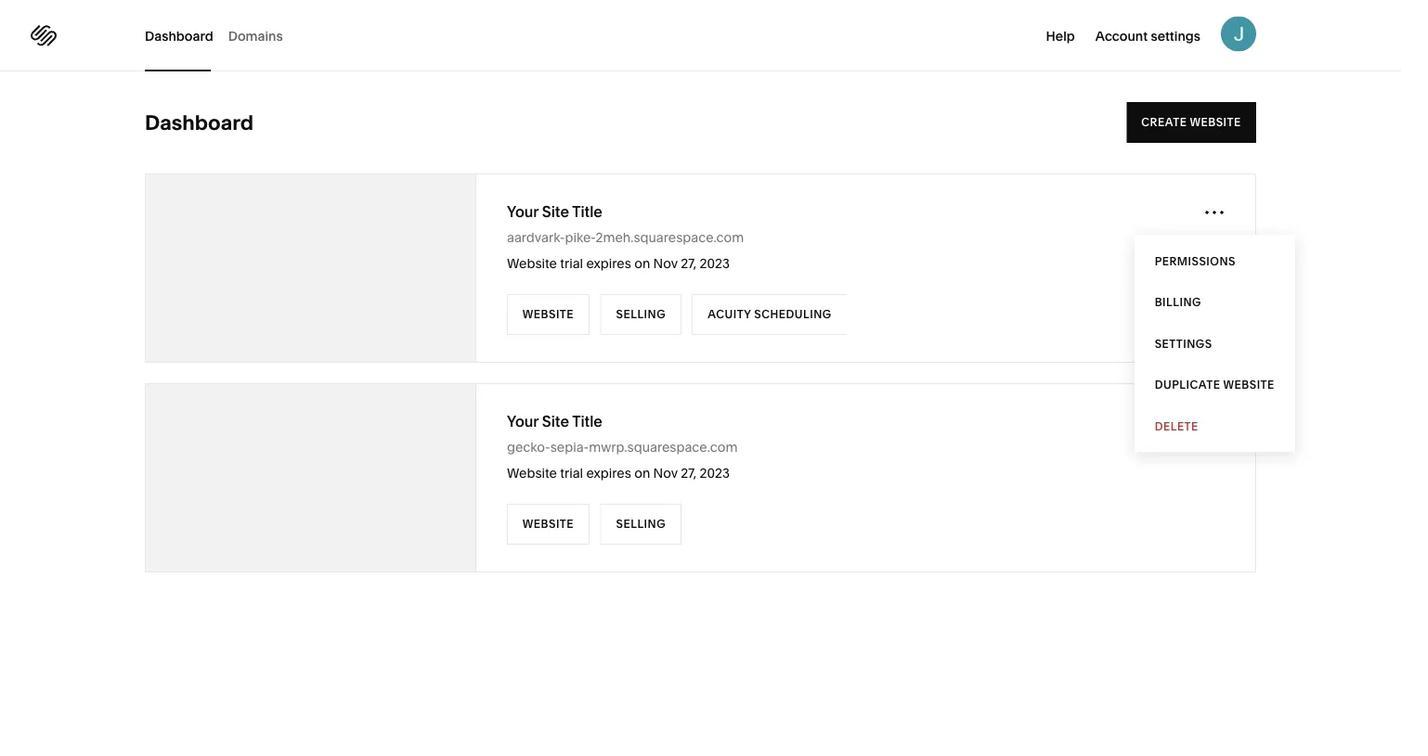 Task type: vqa. For each thing, say whether or not it's contained in the screenshot.
BA8N.SQUARESPACE.COM
no



Task type: describe. For each thing, give the bounding box(es) containing it.
acuity scheduling
[[708, 308, 832, 321]]

settings
[[1151, 28, 1201, 44]]

aardvark-
[[507, 230, 565, 246]]

website for create website
[[1190, 116, 1242, 129]]

menu containing permissions
[[1134, 235, 1295, 453]]

your for gecko-
[[507, 412, 539, 430]]

billing link
[[1134, 282, 1295, 323]]

selling for sepia-
[[616, 518, 666, 531]]

website trial expires on nov 27, 2023 for pike-
[[507, 256, 730, 272]]

your site title link for sepia-
[[507, 411, 603, 432]]

help
[[1046, 28, 1075, 44]]

website for duplicate website
[[1223, 378, 1275, 392]]

on for pike-
[[634, 256, 650, 272]]

permissions
[[1155, 254, 1236, 268]]

nov for mwrp.squarespace.com
[[653, 466, 678, 481]]

your site title link for pike-
[[507, 202, 603, 222]]

scheduling
[[754, 308, 832, 321]]

acuity scheduling link
[[692, 294, 847, 335]]

2023 for aardvark-pike-2meh.squarespace.com
[[700, 256, 730, 272]]

on for sepia-
[[634, 466, 650, 481]]

duplicate
[[1155, 378, 1220, 392]]

pike-
[[565, 230, 596, 246]]

acuity
[[708, 308, 751, 321]]

gecko-sepia-mwrp.squarespace.com
[[507, 440, 738, 455]]

trial for sepia-
[[560, 466, 583, 481]]

account settings link
[[1096, 26, 1201, 44]]

nov for 2meh.squarespace.com
[[653, 256, 678, 272]]

website link for sepia-
[[507, 504, 590, 545]]

your for aardvark-
[[507, 202, 539, 221]]

2023 for gecko-sepia-mwrp.squarespace.com
[[700, 466, 730, 481]]

billing
[[1155, 296, 1201, 309]]

delete
[[1155, 420, 1198, 433]]



Task type: locate. For each thing, give the bounding box(es) containing it.
your
[[507, 202, 539, 221], [507, 412, 539, 430]]

on
[[634, 256, 650, 272], [634, 466, 650, 481]]

website trial expires on nov 27, 2023 down the aardvark-pike-2meh.squarespace.com
[[507, 256, 730, 272]]

selling down gecko-sepia-mwrp.squarespace.com
[[616, 518, 666, 531]]

duplicate website
[[1155, 378, 1275, 392]]

1 vertical spatial title
[[572, 412, 603, 430]]

1 trial from the top
[[560, 256, 583, 272]]

1 vertical spatial dashboard
[[145, 110, 254, 135]]

2 selling from the top
[[616, 518, 666, 531]]

trial down sepia-
[[560, 466, 583, 481]]

2 trial from the top
[[560, 466, 583, 481]]

dashboard left 'domains'
[[145, 28, 213, 44]]

1 website trial expires on nov 27, 2023 from the top
[[507, 256, 730, 272]]

1 expires from the top
[[586, 256, 631, 272]]

1 website link from the top
[[507, 294, 590, 335]]

0 vertical spatial selling link
[[600, 294, 682, 335]]

menu
[[1134, 235, 1295, 453]]

your site title link up aardvark-
[[507, 202, 603, 222]]

2meh.squarespace.com
[[596, 230, 744, 246]]

your site title
[[507, 202, 603, 221], [507, 412, 603, 430]]

0 vertical spatial nov
[[653, 256, 678, 272]]

0 vertical spatial website
[[1190, 116, 1242, 129]]

dashboard button
[[145, 0, 213, 72]]

title for mwrp.squarespace.com
[[572, 412, 603, 430]]

nov down 2meh.squarespace.com
[[653, 256, 678, 272]]

1 selling from the top
[[616, 308, 666, 321]]

nov down the mwrp.squarespace.com
[[653, 466, 678, 481]]

2 title from the top
[[572, 412, 603, 430]]

1 vertical spatial nov
[[653, 466, 678, 481]]

site up sepia-
[[542, 412, 569, 430]]

duplicate website button
[[1134, 364, 1295, 406]]

website trial expires on nov 27, 2023 down gecko-sepia-mwrp.squarespace.com
[[507, 466, 730, 481]]

0 vertical spatial 27,
[[681, 256, 697, 272]]

1 27, from the top
[[681, 256, 697, 272]]

0 vertical spatial your site title link
[[507, 202, 603, 222]]

settings link
[[1134, 323, 1295, 364]]

account
[[1096, 28, 1148, 44]]

selling for pike-
[[616, 308, 666, 321]]

1 vertical spatial your
[[507, 412, 539, 430]]

dashboard
[[145, 28, 213, 44], [145, 110, 254, 135]]

trial for pike-
[[560, 256, 583, 272]]

1 vertical spatial selling
[[616, 518, 666, 531]]

tab list containing dashboard
[[145, 0, 298, 72]]

1 your site title link from the top
[[507, 202, 603, 222]]

trial down pike- on the left
[[560, 256, 583, 272]]

selling link down the aardvark-pike-2meh.squarespace.com
[[600, 294, 682, 335]]

your site title link up sepia-
[[507, 411, 603, 432]]

website link for pike-
[[507, 294, 590, 335]]

website trial expires on nov 27, 2023
[[507, 256, 730, 272], [507, 466, 730, 481]]

your site title link
[[507, 202, 603, 222], [507, 411, 603, 432]]

your up aardvark-
[[507, 202, 539, 221]]

27,
[[681, 256, 697, 272], [681, 466, 697, 481]]

1 vertical spatial your site title link
[[507, 411, 603, 432]]

sepia-
[[550, 440, 589, 455]]

website
[[1190, 116, 1242, 129], [1223, 378, 1275, 392]]

site
[[542, 202, 569, 221], [542, 412, 569, 430]]

expires down gecko-sepia-mwrp.squarespace.com
[[586, 466, 631, 481]]

trial
[[560, 256, 583, 272], [560, 466, 583, 481]]

2 on from the top
[[634, 466, 650, 481]]

2 site from the top
[[542, 412, 569, 430]]

site for sepia-
[[542, 412, 569, 430]]

website link
[[507, 294, 590, 335], [507, 504, 590, 545]]

0 vertical spatial selling
[[616, 308, 666, 321]]

1 vertical spatial website link
[[507, 504, 590, 545]]

27, down 2meh.squarespace.com
[[681, 256, 697, 272]]

website inside button
[[1223, 378, 1275, 392]]

create
[[1142, 116, 1187, 129]]

0 vertical spatial on
[[634, 256, 650, 272]]

dashboard inside tab list
[[145, 28, 213, 44]]

0 vertical spatial your site title
[[507, 202, 603, 221]]

title up pike- on the left
[[572, 202, 603, 221]]

27, for aardvark-pike-2meh.squarespace.com
[[681, 256, 697, 272]]

title up sepia-
[[572, 412, 603, 430]]

27, for gecko-sepia-mwrp.squarespace.com
[[681, 466, 697, 481]]

0 vertical spatial trial
[[560, 256, 583, 272]]

2 dashboard from the top
[[145, 110, 254, 135]]

selling link
[[600, 294, 682, 335], [600, 504, 682, 545]]

your site title for sepia-
[[507, 412, 603, 430]]

website link down the "gecko-"
[[507, 504, 590, 545]]

1 vertical spatial 2023
[[700, 466, 730, 481]]

1 your from the top
[[507, 202, 539, 221]]

2023 down 2meh.squarespace.com
[[700, 256, 730, 272]]

domains button
[[228, 0, 283, 72]]

2 expires from the top
[[586, 466, 631, 481]]

2 27, from the top
[[681, 466, 697, 481]]

mwrp.squarespace.com
[[589, 440, 738, 455]]

nov
[[653, 256, 678, 272], [653, 466, 678, 481]]

1 nov from the top
[[653, 256, 678, 272]]

1 your site title from the top
[[507, 202, 603, 221]]

selling down the aardvark-pike-2meh.squarespace.com
[[616, 308, 666, 321]]

your up the "gecko-"
[[507, 412, 539, 430]]

selling
[[616, 308, 666, 321], [616, 518, 666, 531]]

2 nov from the top
[[653, 466, 678, 481]]

create website link
[[1127, 102, 1256, 143]]

account settings
[[1096, 28, 1201, 44]]

website trial expires on nov 27, 2023 for sepia-
[[507, 466, 730, 481]]

expires for sepia-
[[586, 466, 631, 481]]

1 vertical spatial trial
[[560, 466, 583, 481]]

1 2023 from the top
[[700, 256, 730, 272]]

title for 2meh.squarespace.com
[[572, 202, 603, 221]]

tab list
[[145, 0, 298, 72]]

permissions link
[[1134, 241, 1295, 282]]

0 vertical spatial expires
[[586, 256, 631, 272]]

2 your from the top
[[507, 412, 539, 430]]

selling link for pike-
[[600, 294, 682, 335]]

1 vertical spatial website
[[1223, 378, 1275, 392]]

1 on from the top
[[634, 256, 650, 272]]

0 vertical spatial site
[[542, 202, 569, 221]]

1 site from the top
[[542, 202, 569, 221]]

1 title from the top
[[572, 202, 603, 221]]

0 vertical spatial your
[[507, 202, 539, 221]]

your site title up aardvark-
[[507, 202, 603, 221]]

delete button
[[1134, 406, 1295, 447]]

2 2023 from the top
[[700, 466, 730, 481]]

1 vertical spatial selling link
[[600, 504, 682, 545]]

2 website link from the top
[[507, 504, 590, 545]]

title
[[572, 202, 603, 221], [572, 412, 603, 430]]

1 vertical spatial on
[[634, 466, 650, 481]]

your site title up sepia-
[[507, 412, 603, 430]]

1 selling link from the top
[[600, 294, 682, 335]]

selling link down gecko-sepia-mwrp.squarespace.com
[[600, 504, 682, 545]]

2 your site title from the top
[[507, 412, 603, 430]]

website link down aardvark-
[[507, 294, 590, 335]]

0 vertical spatial title
[[572, 202, 603, 221]]

domains
[[228, 28, 283, 44]]

dashboard down dashboard button
[[145, 110, 254, 135]]

0 vertical spatial 2023
[[700, 256, 730, 272]]

site up aardvark-
[[542, 202, 569, 221]]

0 vertical spatial website link
[[507, 294, 590, 335]]

website up delete button
[[1223, 378, 1275, 392]]

on down gecko-sepia-mwrp.squarespace.com
[[634, 466, 650, 481]]

settings
[[1155, 337, 1212, 351]]

1 dashboard from the top
[[145, 28, 213, 44]]

site for pike-
[[542, 202, 569, 221]]

0 vertical spatial website trial expires on nov 27, 2023
[[507, 256, 730, 272]]

expires down the aardvark-pike-2meh.squarespace.com
[[586, 256, 631, 272]]

2 website trial expires on nov 27, 2023 from the top
[[507, 466, 730, 481]]

on down the aardvark-pike-2meh.squarespace.com
[[634, 256, 650, 272]]

2023
[[700, 256, 730, 272], [700, 466, 730, 481]]

27, down the mwrp.squarespace.com
[[681, 466, 697, 481]]

create website
[[1142, 116, 1242, 129]]

1 vertical spatial your site title
[[507, 412, 603, 430]]

your site title for pike-
[[507, 202, 603, 221]]

help link
[[1046, 26, 1075, 44]]

2 your site title link from the top
[[507, 411, 603, 432]]

website right the create
[[1190, 116, 1242, 129]]

1 vertical spatial website trial expires on nov 27, 2023
[[507, 466, 730, 481]]

gecko-
[[507, 440, 550, 455]]

1 vertical spatial 27,
[[681, 466, 697, 481]]

website
[[507, 256, 557, 272], [523, 308, 574, 321], [507, 466, 557, 481], [523, 518, 574, 531]]

0 vertical spatial dashboard
[[145, 28, 213, 44]]

1 vertical spatial expires
[[586, 466, 631, 481]]

aardvark-pike-2meh.squarespace.com
[[507, 230, 744, 246]]

2023 down the mwrp.squarespace.com
[[700, 466, 730, 481]]

2 selling link from the top
[[600, 504, 682, 545]]

selling link for sepia-
[[600, 504, 682, 545]]

expires for pike-
[[586, 256, 631, 272]]

expires
[[586, 256, 631, 272], [586, 466, 631, 481]]

1 vertical spatial site
[[542, 412, 569, 430]]



